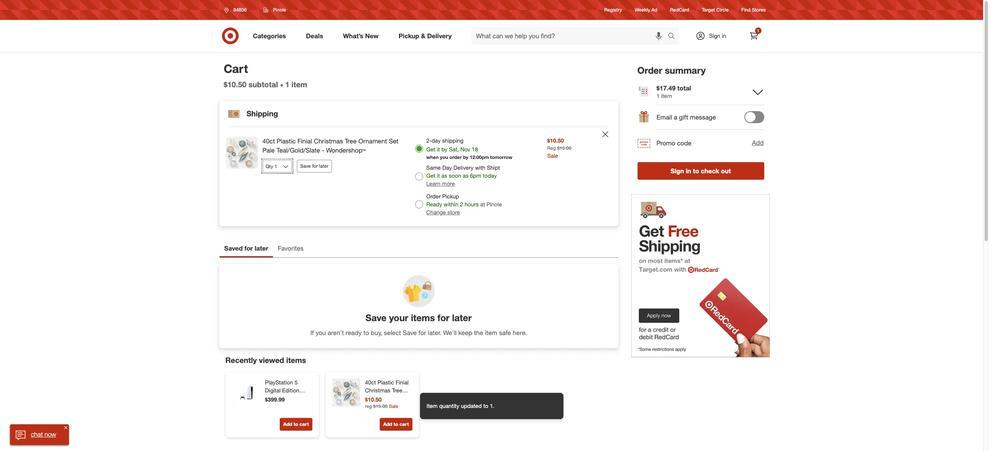 Task type: describe. For each thing, give the bounding box(es) containing it.
at
[[481, 201, 485, 208]]

what's
[[343, 32, 364, 40]]

change
[[427, 209, 446, 216]]

same day delivery with shipt get it as soon as 6pm today learn more
[[427, 164, 500, 187]]

plastic for pale
[[277, 137, 296, 145]]

$10.50 subtotal
[[224, 80, 278, 89]]

order for order summary
[[638, 65, 663, 76]]

add for add
[[752, 139, 764, 147]]

add button
[[752, 138, 765, 148]]

1 for 1
[[757, 28, 760, 33]]

out
[[721, 167, 731, 175]]

when
[[427, 154, 439, 160]]

if you aren't ready to buy, select save for later. we'll keep the item safe here.
[[310, 329, 527, 337]]

18
[[472, 146, 478, 153]]

6pm
[[470, 172, 481, 179]]

$10.50 for reg
[[548, 137, 564, 144]]

shipping
[[442, 137, 464, 144]]

2 vertical spatial save
[[403, 329, 417, 337]]

shipt
[[487, 164, 500, 171]]

day
[[432, 137, 441, 144]]

ad
[[652, 7, 658, 13]]

add to cart button for playstation 5 digital edition console
[[280, 418, 312, 431]]

sign for sign in
[[710, 32, 721, 39]]

none radio inside the cart item ready to fulfill group
[[415, 145, 423, 153]]

40ct plastic finial christmas tree ornament set - wondershop™ link
[[365, 379, 411, 410]]

what's new
[[343, 32, 379, 40]]

quantity
[[439, 403, 460, 409]]

tomorrow
[[490, 154, 513, 160]]

2
[[460, 201, 463, 208]]

pickup & delivery link
[[392, 27, 462, 45]]

✕
[[64, 425, 67, 430]]

to inside button
[[693, 167, 700, 175]]

cart inside $399.99 add to cart
[[299, 422, 309, 428]]

buy,
[[371, 329, 382, 337]]

order
[[450, 154, 462, 160]]

summary
[[665, 65, 706, 76]]

pinole inside order pickup ready within 2 hours at pinole change store
[[487, 201, 502, 208]]

1 as from the left
[[442, 172, 448, 179]]

categories
[[253, 32, 286, 40]]

registry link
[[605, 7, 622, 13]]

a
[[674, 113, 678, 121]]

target
[[702, 7, 715, 13]]

circle
[[717, 7, 729, 13]]

nov
[[461, 146, 470, 153]]

40ct plastic finial christmas tree ornament set pale teal/gold/slate - wondershop&#8482; image
[[226, 137, 258, 169]]

save for later button
[[297, 160, 332, 173]]

pickup inside order pickup ready within 2 hours at pinole change store
[[442, 193, 459, 200]]

ready
[[346, 329, 362, 337]]

1 vertical spatial you
[[316, 329, 326, 337]]

we'll
[[443, 329, 457, 337]]

1.
[[490, 403, 495, 409]]

check
[[701, 167, 720, 175]]

0 horizontal spatial by
[[442, 146, 448, 153]]

ready
[[427, 201, 442, 208]]

order pickup ready within 2 hours at pinole change store
[[427, 193, 502, 216]]

1 item
[[285, 80, 307, 89]]

within
[[444, 201, 459, 208]]

to inside button
[[394, 422, 398, 428]]

94806
[[233, 7, 247, 13]]

12:00pm
[[470, 154, 489, 160]]

later.
[[428, 329, 442, 337]]

$10.50 for subtotal
[[224, 80, 247, 89]]

What can we help you find? suggestions appear below search field
[[472, 27, 670, 45]]

deals
[[306, 32, 323, 40]]

0 vertical spatial pickup
[[399, 32, 419, 40]]

1 for 1 item
[[285, 80, 290, 89]]

categories link
[[246, 27, 296, 45]]

favorites link
[[273, 241, 309, 258]]

add to cart button for 40ct plastic finial christmas tree ornament set - wondershop™
[[380, 418, 412, 431]]

save for later
[[300, 163, 329, 169]]

sale for $10.50 reg $15.00 sale
[[548, 152, 558, 159]]

40ct plastic finial christmas tree ornament set - wondershop™
[[365, 379, 409, 410]]

0 vertical spatial item
[[292, 80, 307, 89]]

deals link
[[299, 27, 333, 45]]

get inside 2-day shipping get it by sat, nov 18 when you order by 12:00pm tomorrow
[[427, 146, 436, 153]]

$15.00 for $10.50 reg $15.00 sale
[[557, 145, 572, 151]]

keep
[[459, 329, 473, 337]]

finial for teal/gold/slate
[[298, 137, 312, 145]]

christmas for wondershop™
[[365, 387, 390, 394]]

recently
[[225, 356, 257, 365]]

now
[[44, 431, 56, 439]]

viewed
[[259, 356, 284, 365]]

gift
[[679, 113, 689, 121]]

search
[[664, 33, 684, 41]]

christmas for teal/gold/slate
[[314, 137, 343, 145]]

94806 button
[[219, 3, 255, 17]]

2 horizontal spatial later
[[452, 312, 472, 323]]

reg
[[365, 403, 372, 409]]

day
[[443, 164, 452, 171]]

learn more button
[[427, 180, 455, 188]]

for inside button
[[312, 163, 318, 169]]

plastic for -
[[378, 379, 394, 386]]

2 as from the left
[[463, 172, 469, 179]]

tree for teal/gold/slate
[[345, 137, 357, 145]]

1 inside the '$17.49 total 1 item'
[[657, 92, 660, 99]]

cart
[[224, 61, 248, 76]]

sat,
[[449, 146, 459, 153]]

you inside 2-day shipping get it by sat, nov 18 when you order by 12:00pm tomorrow
[[440, 154, 448, 160]]

playstation 5 digital edition console link
[[265, 379, 311, 402]]

find stores link
[[742, 7, 766, 13]]

weekly
[[635, 7, 650, 13]]

add for add to cart
[[383, 422, 392, 428]]

store
[[448, 209, 460, 216]]

order for order pickup ready within 2 hours at pinole change store
[[427, 193, 441, 200]]

1 vertical spatial by
[[463, 154, 469, 160]]

stores
[[752, 7, 766, 13]]

your
[[389, 312, 409, 323]]

$399.99
[[265, 396, 285, 403]]

pale
[[263, 146, 275, 154]]

$15.00 for $10.50 reg $15.00 sale
[[373, 403, 388, 409]]

message
[[690, 113, 716, 121]]

with
[[475, 164, 486, 171]]

saved for later
[[224, 245, 268, 252]]

items for viewed
[[286, 356, 306, 365]]

for right saved
[[245, 245, 253, 252]]

to inside $399.99 add to cart
[[294, 422, 298, 428]]

$17.49
[[657, 84, 676, 92]]

delivery for day
[[454, 164, 474, 171]]

redcard link
[[671, 7, 690, 13]]

weekly ad
[[635, 7, 658, 13]]



Task type: locate. For each thing, give the bounding box(es) containing it.
sale down reg
[[548, 152, 558, 159]]

pinole right at
[[487, 201, 502, 208]]

1 vertical spatial sign
[[671, 167, 684, 175]]

save down teal/gold/slate
[[300, 163, 311, 169]]

order inside order pickup ready within 2 hours at pinole change store
[[427, 193, 441, 200]]

pickup up within
[[442, 193, 459, 200]]

sale for $10.50 reg $15.00 sale
[[389, 403, 398, 409]]

aren't
[[328, 329, 344, 337]]

ornament inside 40ct plastic finial christmas tree ornament set pale teal/gold/slate - wondershop™
[[359, 137, 387, 145]]

in down circle
[[722, 32, 727, 39]]

None radio
[[415, 145, 423, 153]]

target circle link
[[702, 7, 729, 13]]

today
[[483, 172, 497, 179]]

as
[[442, 172, 448, 179], [463, 172, 469, 179]]

wondershop™ inside 40ct plastic finial christmas tree ornament set pale teal/gold/slate - wondershop™
[[326, 146, 366, 154]]

add inside button
[[383, 422, 392, 428]]

sign inside button
[[671, 167, 684, 175]]

sign
[[710, 32, 721, 39], [671, 167, 684, 175]]

items
[[411, 312, 435, 323], [286, 356, 306, 365]]

0 horizontal spatial plastic
[[277, 137, 296, 145]]

0 horizontal spatial in
[[686, 167, 692, 175]]

0 vertical spatial by
[[442, 146, 448, 153]]

1 down stores
[[757, 28, 760, 33]]

0 vertical spatial tree
[[345, 137, 357, 145]]

40ct inside 40ct plastic finial christmas tree ornament set pale teal/gold/slate - wondershop™
[[263, 137, 275, 145]]

0 horizontal spatial christmas
[[314, 137, 343, 145]]

40ct inside 40ct plastic finial christmas tree ornament set - wondershop™
[[365, 379, 376, 386]]

plastic up $10.50 reg $15.00 sale at left bottom
[[378, 379, 394, 386]]

1 horizontal spatial -
[[402, 395, 404, 402]]

0 vertical spatial items
[[411, 312, 435, 323]]

1 horizontal spatial item
[[485, 329, 498, 337]]

it inside 2-day shipping get it by sat, nov 18 when you order by 12:00pm tomorrow
[[437, 146, 440, 153]]

1 vertical spatial pickup
[[442, 193, 459, 200]]

2 horizontal spatial save
[[403, 329, 417, 337]]

none radio inside the cart item ready to fulfill group
[[415, 173, 423, 181]]

1 vertical spatial -
[[402, 395, 404, 402]]

by
[[442, 146, 448, 153], [463, 154, 469, 160]]

0 horizontal spatial -
[[322, 146, 324, 154]]

delivery inside same day delivery with shipt get it as soon as 6pm today learn more
[[454, 164, 474, 171]]

40ct up $10.50 reg $15.00 sale at left bottom
[[365, 379, 376, 386]]

sign in
[[710, 32, 727, 39]]

to left the 1.
[[484, 403, 489, 409]]

2 horizontal spatial add
[[752, 139, 764, 147]]

$15.00
[[557, 145, 572, 151], [373, 403, 388, 409]]

- right $10.50 reg $15.00 sale at left bottom
[[402, 395, 404, 402]]

add inside button
[[752, 139, 764, 147]]

soon
[[449, 172, 461, 179]]

code
[[677, 139, 692, 147]]

0 horizontal spatial item
[[292, 80, 307, 89]]

to
[[693, 167, 700, 175], [364, 329, 369, 337], [484, 403, 489, 409], [294, 422, 298, 428], [394, 422, 398, 428]]

1 down $17.49
[[657, 92, 660, 99]]

1 horizontal spatial order
[[638, 65, 663, 76]]

get
[[427, 146, 436, 153], [427, 172, 436, 179]]

item down $17.49
[[662, 92, 672, 99]]

40ct for 40ct plastic finial christmas tree ornament set pale teal/gold/slate - wondershop™
[[263, 137, 275, 145]]

later for saved for later
[[255, 245, 268, 252]]

0 vertical spatial wondershop™
[[326, 146, 366, 154]]

items up 5
[[286, 356, 306, 365]]

later
[[319, 163, 329, 169], [255, 245, 268, 252], [452, 312, 472, 323]]

it down day
[[437, 146, 440, 153]]

0 vertical spatial later
[[319, 163, 329, 169]]

2 it from the top
[[437, 172, 440, 179]]

saved
[[224, 245, 243, 252]]

$10.50 inside $10.50 reg $15.00 sale
[[365, 396, 382, 403]]

0 horizontal spatial finial
[[298, 137, 312, 145]]

set inside 40ct plastic finial christmas tree ornament set pale teal/gold/slate - wondershop™
[[389, 137, 399, 145]]

0 horizontal spatial $15.00
[[373, 403, 388, 409]]

$10.50 inside $10.50 reg $15.00 sale
[[548, 137, 564, 144]]

later right saved
[[255, 245, 268, 252]]

favorites
[[278, 245, 304, 252]]

0 vertical spatial $15.00
[[557, 145, 572, 151]]

items for your
[[411, 312, 435, 323]]

christmas up $10.50 reg $15.00 sale at left bottom
[[365, 387, 390, 394]]

it up learn more 'button'
[[437, 172, 440, 179]]

set up add to cart at the left of page
[[392, 395, 400, 402]]

for left later.
[[419, 329, 426, 337]]

1 horizontal spatial you
[[440, 154, 448, 160]]

updated
[[461, 403, 482, 409]]

hours
[[465, 201, 479, 208]]

-
[[322, 146, 324, 154], [402, 395, 404, 402]]

playstation 5 digital edition console image
[[232, 379, 260, 407], [232, 379, 260, 407]]

0 vertical spatial 40ct
[[263, 137, 275, 145]]

finial inside 40ct plastic finial christmas tree ornament set - wondershop™
[[396, 379, 409, 386]]

ornament inside 40ct plastic finial christmas tree ornament set - wondershop™
[[365, 395, 390, 402]]

safe
[[499, 329, 511, 337]]

1 horizontal spatial christmas
[[365, 387, 390, 394]]

subtotal
[[249, 80, 278, 89]]

- inside 40ct plastic finial christmas tree ornament set pale teal/gold/slate - wondershop™
[[322, 146, 324, 154]]

1 vertical spatial later
[[255, 245, 268, 252]]

2 vertical spatial later
[[452, 312, 472, 323]]

cart item ready to fulfill group
[[219, 127, 618, 226]]

1 add to cart button from the left
[[280, 418, 312, 431]]

you up day
[[440, 154, 448, 160]]

finial for wondershop™
[[396, 379, 409, 386]]

1 horizontal spatial by
[[463, 154, 469, 160]]

add to cart
[[383, 422, 409, 428]]

$10.50 for reg
[[365, 396, 382, 403]]

0 horizontal spatial later
[[255, 245, 268, 252]]

item
[[292, 80, 307, 89], [662, 92, 672, 99], [485, 329, 498, 337]]

2 vertical spatial 1
[[657, 92, 660, 99]]

set
[[389, 137, 399, 145], [392, 395, 400, 402]]

1 horizontal spatial add to cart button
[[380, 418, 412, 431]]

promo
[[657, 139, 676, 147]]

tree for wondershop™
[[392, 387, 402, 394]]

0 vertical spatial you
[[440, 154, 448, 160]]

christmas inside 40ct plastic finial christmas tree ornament set - wondershop™
[[365, 387, 390, 394]]

0 vertical spatial sign
[[710, 32, 721, 39]]

Store pickup radio
[[415, 201, 423, 209]]

to down $10.50 reg $15.00 sale at left bottom
[[394, 422, 398, 428]]

0 horizontal spatial tree
[[345, 137, 357, 145]]

1 vertical spatial item
[[662, 92, 672, 99]]

later down 40ct plastic finial christmas tree ornament set pale teal/gold/slate - wondershop™
[[319, 163, 329, 169]]

plastic
[[277, 137, 296, 145], [378, 379, 394, 386]]

shipping
[[247, 109, 278, 118]]

0 vertical spatial get
[[427, 146, 436, 153]]

sign in to check out
[[671, 167, 731, 175]]

0 vertical spatial plastic
[[277, 137, 296, 145]]

1 horizontal spatial plastic
[[378, 379, 394, 386]]

tree inside 40ct plastic finial christmas tree ornament set pale teal/gold/slate - wondershop™
[[345, 137, 357, 145]]

0 horizontal spatial as
[[442, 172, 448, 179]]

get up when at the top left of the page
[[427, 146, 436, 153]]

$15.00 inside $10.50 reg $15.00 sale
[[557, 145, 572, 151]]

sign down target circle link
[[710, 32, 721, 39]]

0 horizontal spatial delivery
[[427, 32, 452, 40]]

get up learn
[[427, 172, 436, 179]]

in for sign in
[[722, 32, 727, 39]]

0 horizontal spatial 1
[[285, 80, 290, 89]]

$10.50 reg $15.00 sale
[[365, 396, 398, 409]]

in for sign in to check out
[[686, 167, 692, 175]]

get inside same day delivery with shipt get it as soon as 6pm today learn more
[[427, 172, 436, 179]]

40ct
[[263, 137, 275, 145], [365, 379, 376, 386]]

40ct plastic finial christmas tree ornament set - wondershop™ image
[[332, 379, 360, 407], [332, 379, 360, 407]]

cart down 40ct plastic finial christmas tree ornament set - wondershop™ link
[[400, 422, 409, 428]]

0 horizontal spatial add to cart button
[[280, 418, 312, 431]]

2-day shipping get it by sat, nov 18 when you order by 12:00pm tomorrow
[[427, 137, 513, 160]]

1 vertical spatial wondershop™
[[365, 403, 400, 410]]

1 horizontal spatial finial
[[396, 379, 409, 386]]

you right if
[[316, 329, 326, 337]]

1 horizontal spatial tree
[[392, 387, 402, 394]]

item right subtotal at the left top of the page
[[292, 80, 307, 89]]

tree inside 40ct plastic finial christmas tree ornament set - wondershop™
[[392, 387, 402, 394]]

1 horizontal spatial cart
[[400, 422, 409, 428]]

0 vertical spatial christmas
[[314, 137, 343, 145]]

playstation
[[265, 379, 293, 386]]

1 vertical spatial 1
[[285, 80, 290, 89]]

cart down playstation 5 digital edition console link
[[299, 422, 309, 428]]

$10.50 reg $15.00 sale
[[548, 137, 572, 159]]

delivery
[[427, 32, 452, 40], [454, 164, 474, 171]]

0 horizontal spatial you
[[316, 329, 326, 337]]

0 horizontal spatial items
[[286, 356, 306, 365]]

1 vertical spatial $10.50
[[548, 137, 564, 144]]

teal/gold/slate
[[277, 146, 320, 154]]

0 horizontal spatial save
[[300, 163, 311, 169]]

add to cart button down $399.99
[[280, 418, 312, 431]]

1 vertical spatial pinole
[[487, 201, 502, 208]]

1 cart from the left
[[299, 422, 309, 428]]

1 get from the top
[[427, 146, 436, 153]]

christmas
[[314, 137, 343, 145], [365, 387, 390, 394]]

wondershop™ up save for later
[[326, 146, 366, 154]]

0 horizontal spatial cart
[[299, 422, 309, 428]]

target circle
[[702, 7, 729, 13]]

0 horizontal spatial order
[[427, 193, 441, 200]]

2 get from the top
[[427, 172, 436, 179]]

0 horizontal spatial $10.50
[[224, 80, 247, 89]]

2 vertical spatial item
[[485, 329, 498, 337]]

as left 6pm
[[463, 172, 469, 179]]

redcard
[[671, 7, 690, 13]]

1 horizontal spatial 40ct
[[365, 379, 376, 386]]

christmas inside 40ct plastic finial christmas tree ornament set pale teal/gold/slate - wondershop™
[[314, 137, 343, 145]]

2 horizontal spatial $10.50
[[548, 137, 564, 144]]

delivery right &
[[427, 32, 452, 40]]

pinole button
[[258, 3, 291, 17]]

0 vertical spatial delivery
[[427, 32, 452, 40]]

1 vertical spatial plastic
[[378, 379, 394, 386]]

sale up add to cart at the left of page
[[389, 403, 398, 409]]

to down edition
[[294, 422, 298, 428]]

in left check
[[686, 167, 692, 175]]

as down day
[[442, 172, 448, 179]]

email
[[657, 113, 672, 121]]

new
[[365, 32, 379, 40]]

2 vertical spatial $10.50
[[365, 396, 382, 403]]

0 vertical spatial $10.50
[[224, 80, 247, 89]]

saved for later link
[[219, 241, 273, 258]]

0 vertical spatial it
[[437, 146, 440, 153]]

0 horizontal spatial sign
[[671, 167, 684, 175]]

40ct up pale
[[263, 137, 275, 145]]

promo code
[[657, 139, 692, 147]]

christmas up save for later
[[314, 137, 343, 145]]

1 horizontal spatial save
[[366, 312, 387, 323]]

add
[[752, 139, 764, 147], [283, 422, 292, 428], [383, 422, 392, 428]]

save for save your items for later
[[366, 312, 387, 323]]

- up save for later
[[322, 146, 324, 154]]

email a gift message
[[657, 113, 716, 121]]

weekly ad link
[[635, 7, 658, 13]]

wondershop™ up add to cart at the left of page
[[365, 403, 400, 410]]

to left check
[[693, 167, 700, 175]]

save for save for later
[[300, 163, 311, 169]]

5
[[295, 379, 298, 386]]

later for save for later
[[319, 163, 329, 169]]

0 vertical spatial ornament
[[359, 137, 387, 145]]

save inside button
[[300, 163, 311, 169]]

0 horizontal spatial 40ct
[[263, 137, 275, 145]]

later inside button
[[319, 163, 329, 169]]

0 horizontal spatial pickup
[[399, 32, 419, 40]]

0 vertical spatial 1
[[757, 28, 760, 33]]

finial up teal/gold/slate
[[298, 137, 312, 145]]

finial inside 40ct plastic finial christmas tree ornament set pale teal/gold/slate - wondershop™
[[298, 137, 312, 145]]

item quantity updated to 1.
[[427, 403, 495, 409]]

chat
[[31, 431, 43, 439]]

40ct plastic finial christmas tree ornament set pale teal/gold/slate - wondershop™
[[263, 137, 399, 154]]

chat now
[[31, 431, 56, 439]]

order
[[638, 65, 663, 76], [427, 193, 441, 200]]

it
[[437, 146, 440, 153], [437, 172, 440, 179]]

in inside sign in link
[[722, 32, 727, 39]]

select
[[384, 329, 401, 337]]

1 horizontal spatial pinole
[[487, 201, 502, 208]]

1 vertical spatial save
[[366, 312, 387, 323]]

$15.00 inside $10.50 reg $15.00 sale
[[373, 403, 388, 409]]

1 vertical spatial sale
[[389, 403, 398, 409]]

0 vertical spatial in
[[722, 32, 727, 39]]

None radio
[[415, 173, 423, 181]]

1 horizontal spatial sale
[[548, 152, 558, 159]]

1 vertical spatial get
[[427, 172, 436, 179]]

1 horizontal spatial $10.50
[[365, 396, 382, 403]]

same
[[427, 164, 441, 171]]

get free shipping on hundreds of thousands of items* with target redcard. apply now for a credit or debit redcard. *some restrictions apply. image
[[631, 194, 770, 357]]

by down nov
[[463, 154, 469, 160]]

1 vertical spatial ornament
[[365, 395, 390, 402]]

- inside 40ct plastic finial christmas tree ornament set - wondershop™
[[402, 395, 404, 402]]

find
[[742, 7, 751, 13]]

1 vertical spatial order
[[427, 193, 441, 200]]

chat now dialog
[[10, 425, 69, 445]]

later up keep
[[452, 312, 472, 323]]

1 horizontal spatial as
[[463, 172, 469, 179]]

2 add to cart button from the left
[[380, 418, 412, 431]]

1 horizontal spatial in
[[722, 32, 727, 39]]

in inside sign in to check out button
[[686, 167, 692, 175]]

2 horizontal spatial 1
[[757, 28, 760, 33]]

pinole
[[273, 7, 286, 13], [487, 201, 502, 208]]

what's new link
[[336, 27, 389, 45]]

delivery up soon at the left top
[[454, 164, 474, 171]]

sign for sign in to check out
[[671, 167, 684, 175]]

2 cart from the left
[[400, 422, 409, 428]]

add inside $399.99 add to cart
[[283, 422, 292, 428]]

by left the sat,
[[442, 146, 448, 153]]

pinole up categories link
[[273, 7, 286, 13]]

reg
[[548, 145, 556, 151]]

1 it from the top
[[437, 146, 440, 153]]

find stores
[[742, 7, 766, 13]]

plastic inside 40ct plastic finial christmas tree ornament set pale teal/gold/slate - wondershop™
[[277, 137, 296, 145]]

ornament for 40ct plastic finial christmas tree ornament set - wondershop™
[[365, 395, 390, 402]]

1 vertical spatial in
[[686, 167, 692, 175]]

1 right subtotal at the left top of the page
[[285, 80, 290, 89]]

pinole inside dropdown button
[[273, 7, 286, 13]]

&
[[421, 32, 426, 40]]

sign in to check out button
[[638, 162, 765, 180]]

0 vertical spatial save
[[300, 163, 311, 169]]

order up $17.49
[[638, 65, 663, 76]]

cart
[[299, 422, 309, 428], [400, 422, 409, 428]]

set inside 40ct plastic finial christmas tree ornament set - wondershop™
[[392, 395, 400, 402]]

0 horizontal spatial pinole
[[273, 7, 286, 13]]

set for 40ct plastic finial christmas tree ornament set pale teal/gold/slate - wondershop™
[[389, 137, 399, 145]]

to left "buy,"
[[364, 329, 369, 337]]

chat now button
[[10, 425, 69, 445]]

1 horizontal spatial later
[[319, 163, 329, 169]]

for down teal/gold/slate
[[312, 163, 318, 169]]

ornament for 40ct plastic finial christmas tree ornament set pale teal/gold/slate - wondershop™
[[359, 137, 387, 145]]

item inside the '$17.49 total 1 item'
[[662, 92, 672, 99]]

finial up $10.50 reg $15.00 sale at left bottom
[[396, 379, 409, 386]]

order up ready
[[427, 193, 441, 200]]

item right the
[[485, 329, 498, 337]]

1 horizontal spatial add
[[383, 422, 392, 428]]

2-
[[427, 137, 432, 144]]

1 vertical spatial finial
[[396, 379, 409, 386]]

for up we'll
[[438, 312, 450, 323]]

0 vertical spatial sale
[[548, 152, 558, 159]]

$399.99 add to cart
[[265, 396, 309, 428]]

1 horizontal spatial pickup
[[442, 193, 459, 200]]

$10.50
[[224, 80, 247, 89], [548, 137, 564, 144], [365, 396, 382, 403]]

set for 40ct plastic finial christmas tree ornament set - wondershop™
[[392, 395, 400, 402]]

sign in link
[[689, 27, 739, 45]]

plastic inside 40ct plastic finial christmas tree ornament set - wondershop™
[[378, 379, 394, 386]]

delivery for &
[[427, 32, 452, 40]]

sale inside $10.50 reg $15.00 sale
[[548, 152, 558, 159]]

1 vertical spatial delivery
[[454, 164, 474, 171]]

set left 2-
[[389, 137, 399, 145]]

1 vertical spatial items
[[286, 356, 306, 365]]

sign down promo code
[[671, 167, 684, 175]]

save right select
[[403, 329, 417, 337]]

items up if you aren't ready to buy, select save for later. we'll keep the item safe here.
[[411, 312, 435, 323]]

0 vertical spatial pinole
[[273, 7, 286, 13]]

more
[[442, 180, 455, 187]]

the
[[474, 329, 483, 337]]

total
[[678, 84, 692, 92]]

✕ button
[[62, 425, 69, 431]]

it inside same day delivery with shipt get it as soon as 6pm today learn more
[[437, 172, 440, 179]]

2 horizontal spatial item
[[662, 92, 672, 99]]

item
[[427, 403, 438, 409]]

pickup left &
[[399, 32, 419, 40]]

save up "buy,"
[[366, 312, 387, 323]]

40ct for 40ct plastic finial christmas tree ornament set - wondershop™
[[365, 379, 376, 386]]

you
[[440, 154, 448, 160], [316, 329, 326, 337]]

wondershop™ inside 40ct plastic finial christmas tree ornament set - wondershop™
[[365, 403, 400, 410]]

playstation 5 digital edition console
[[265, 379, 299, 402]]

0 vertical spatial -
[[322, 146, 324, 154]]

plastic up teal/gold/slate
[[277, 137, 296, 145]]

add to cart button down $10.50 reg $15.00 sale at left bottom
[[380, 418, 412, 431]]

0 horizontal spatial sale
[[389, 403, 398, 409]]

sale inside $10.50 reg $15.00 sale
[[389, 403, 398, 409]]



Task type: vqa. For each thing, say whether or not it's contained in the screenshot.
If
yes



